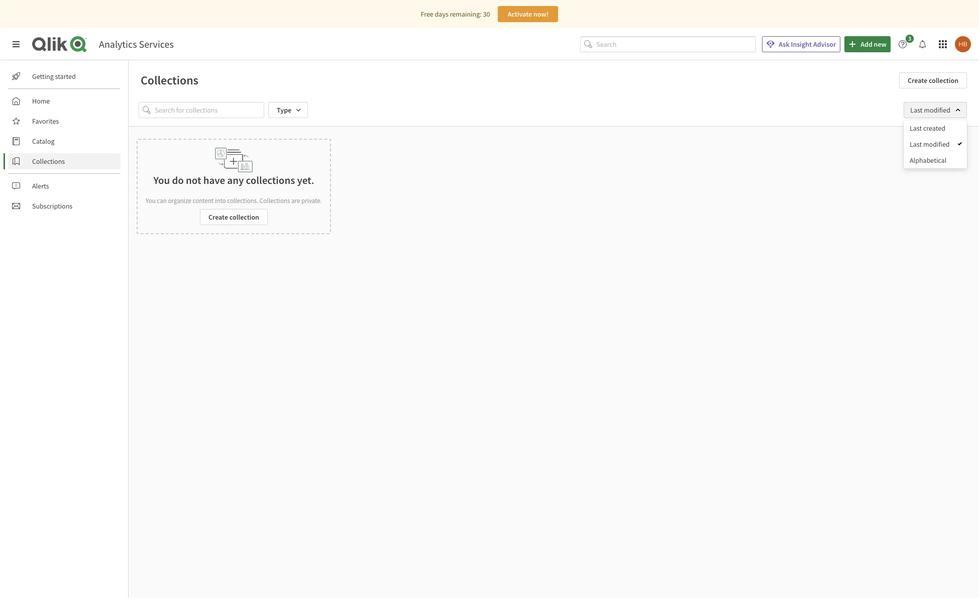 Task type: locate. For each thing, give the bounding box(es) containing it.
create collection button
[[900, 72, 968, 88], [200, 209, 268, 225]]

can
[[157, 197, 167, 205]]

ask insight advisor
[[779, 40, 837, 49]]

0 vertical spatial create
[[908, 76, 928, 85]]

you
[[154, 173, 170, 187], [146, 197, 156, 205]]

subscriptions
[[32, 202, 72, 211]]

create
[[908, 76, 928, 85], [209, 213, 228, 222]]

last for the last modified option
[[910, 140, 923, 149]]

modified up last created option
[[925, 106, 951, 115]]

modified up "alphabetical" option
[[924, 140, 950, 149]]

collections inside navigation pane element
[[32, 157, 65, 166]]

0 horizontal spatial create collection
[[209, 213, 259, 222]]

last modified
[[911, 106, 951, 115], [910, 140, 950, 149]]

list box inside filters region
[[904, 120, 968, 168]]

create collection
[[908, 76, 959, 85], [209, 213, 259, 222]]

days
[[435, 10, 449, 19]]

organize
[[168, 197, 191, 205]]

create down the into
[[209, 213, 228, 222]]

create collection button up last modified field
[[900, 72, 968, 88]]

collections link
[[8, 153, 121, 169]]

ask insight advisor button
[[763, 36, 841, 52]]

create for bottom create collection button
[[209, 213, 228, 222]]

last modified option
[[904, 136, 968, 152]]

collections
[[141, 72, 199, 88], [32, 157, 65, 166], [260, 197, 290, 205]]

modified inside option
[[924, 140, 950, 149]]

create up last modified field
[[908, 76, 928, 85]]

list box containing last created
[[904, 120, 968, 168]]

not
[[186, 173, 201, 187]]

home link
[[8, 93, 121, 109]]

create collection up last modified field
[[908, 76, 959, 85]]

1 vertical spatial last
[[910, 124, 923, 133]]

yet.
[[297, 173, 314, 187]]

1 horizontal spatial create collection
[[908, 76, 959, 85]]

you left can
[[146, 197, 156, 205]]

create for rightmost create collection button
[[908, 76, 928, 85]]

you left do
[[154, 173, 170, 187]]

into
[[215, 197, 226, 205]]

collections left are
[[260, 197, 290, 205]]

0 horizontal spatial collections
[[32, 157, 65, 166]]

collections down catalog
[[32, 157, 65, 166]]

1 vertical spatial collections
[[32, 157, 65, 166]]

advisor
[[814, 40, 837, 49]]

1 vertical spatial create
[[209, 213, 228, 222]]

0 vertical spatial last modified
[[911, 106, 951, 115]]

last for last created option
[[910, 124, 923, 133]]

2 vertical spatial collections
[[260, 197, 290, 205]]

you do not have any collections yet.
[[154, 173, 314, 187]]

you for you can organize content into collections. collections are private.
[[146, 197, 156, 205]]

0 vertical spatial you
[[154, 173, 170, 187]]

2 horizontal spatial collections
[[260, 197, 290, 205]]

last modified up alphabetical
[[910, 140, 950, 149]]

modified inside field
[[925, 106, 951, 115]]

create collection for bottom create collection button
[[209, 213, 259, 222]]

0 horizontal spatial create
[[209, 213, 228, 222]]

last up last created
[[911, 106, 923, 115]]

1 vertical spatial last modified
[[910, 140, 950, 149]]

collection down collections. at the left of page
[[230, 213, 259, 222]]

2 vertical spatial last
[[910, 140, 923, 149]]

1 horizontal spatial collections
[[141, 72, 199, 88]]

create collection button down you can organize content into collections. collections are private.
[[200, 209, 268, 225]]

last inside field
[[911, 106, 923, 115]]

last
[[911, 106, 923, 115], [910, 124, 923, 133], [910, 140, 923, 149]]

analytics
[[99, 38, 137, 50]]

1 vertical spatial modified
[[924, 140, 950, 149]]

0 horizontal spatial create collection button
[[200, 209, 268, 225]]

private.
[[302, 197, 322, 205]]

1 horizontal spatial collection
[[929, 76, 959, 85]]

collection up last modified field
[[929, 76, 959, 85]]

favorites link
[[8, 113, 121, 129]]

favorites
[[32, 117, 59, 126]]

1 vertical spatial create collection button
[[200, 209, 268, 225]]

create collection inside create collection element
[[209, 213, 259, 222]]

create collection for rightmost create collection button
[[908, 76, 959, 85]]

you for you do not have any collections yet.
[[154, 173, 170, 187]]

1 vertical spatial you
[[146, 197, 156, 205]]

created
[[924, 124, 946, 133]]

have
[[203, 173, 225, 187]]

1 horizontal spatial create
[[908, 76, 928, 85]]

do
[[172, 173, 184, 187]]

1 vertical spatial collection
[[230, 213, 259, 222]]

0 horizontal spatial collection
[[230, 213, 259, 222]]

0 vertical spatial collection
[[929, 76, 959, 85]]

1 vertical spatial create collection
[[209, 213, 259, 222]]

list box
[[904, 120, 968, 168]]

modified
[[925, 106, 951, 115], [924, 140, 950, 149]]

last modified for the last modified option
[[910, 140, 950, 149]]

last modified inside field
[[911, 106, 951, 115]]

0 vertical spatial create collection button
[[900, 72, 968, 88]]

create collection down you can organize content into collections. collections are private.
[[209, 213, 259, 222]]

collections inside create collection element
[[260, 197, 290, 205]]

ask
[[779, 40, 790, 49]]

collections down the services
[[141, 72, 199, 88]]

0 vertical spatial create collection
[[908, 76, 959, 85]]

getting
[[32, 72, 54, 81]]

0 vertical spatial modified
[[925, 106, 951, 115]]

0 vertical spatial last
[[911, 106, 923, 115]]

last modified up last created
[[911, 106, 951, 115]]

last down last created
[[910, 140, 923, 149]]

free
[[421, 10, 434, 19]]

last modified inside option
[[910, 140, 950, 149]]

create inside create collection element
[[209, 213, 228, 222]]

last for last modified field
[[911, 106, 923, 115]]

collection
[[929, 76, 959, 85], [230, 213, 259, 222]]

last left created
[[910, 124, 923, 133]]

content
[[193, 197, 214, 205]]



Task type: describe. For each thing, give the bounding box(es) containing it.
1 horizontal spatial create collection button
[[900, 72, 968, 88]]

modified for the last modified option
[[924, 140, 950, 149]]

last created option
[[904, 120, 968, 136]]

activate now!
[[508, 10, 549, 19]]

remaining:
[[450, 10, 482, 19]]

now!
[[534, 10, 549, 19]]

insight
[[792, 40, 812, 49]]

are
[[292, 197, 300, 205]]

free days remaining: 30
[[421, 10, 490, 19]]

alphabetical
[[910, 156, 947, 165]]

catalog link
[[8, 133, 121, 149]]

getting started link
[[8, 68, 121, 84]]

Search for collections text field
[[155, 102, 264, 118]]

close sidebar menu image
[[12, 40, 20, 48]]

activate
[[508, 10, 532, 19]]

filters region
[[0, 0, 980, 598]]

subscriptions link
[[8, 198, 121, 214]]

Last modified field
[[905, 102, 968, 118]]

catalog
[[32, 137, 55, 146]]

analytics services
[[99, 38, 174, 50]]

Search text field
[[597, 36, 757, 52]]

create collection element
[[137, 139, 331, 234]]

collections
[[246, 173, 295, 187]]

0 vertical spatial collections
[[141, 72, 199, 88]]

any
[[227, 173, 244, 187]]

home
[[32, 97, 50, 106]]

navigation pane element
[[0, 64, 128, 218]]

activate now! link
[[498, 6, 559, 22]]

getting started
[[32, 72, 76, 81]]

alphabetical option
[[904, 152, 968, 168]]

you can organize content into collections. collections are private.
[[146, 197, 322, 205]]

started
[[55, 72, 76, 81]]

collections.
[[227, 197, 259, 205]]

last modified for last modified field
[[911, 106, 951, 115]]

analytics services element
[[99, 38, 174, 50]]

alerts link
[[8, 178, 121, 194]]

last created
[[910, 124, 946, 133]]

searchbar element
[[581, 36, 757, 52]]

30
[[483, 10, 490, 19]]

modified for last modified field
[[925, 106, 951, 115]]

alerts
[[32, 181, 49, 191]]

services
[[139, 38, 174, 50]]



Task type: vqa. For each thing, say whether or not it's contained in the screenshot.
I
no



